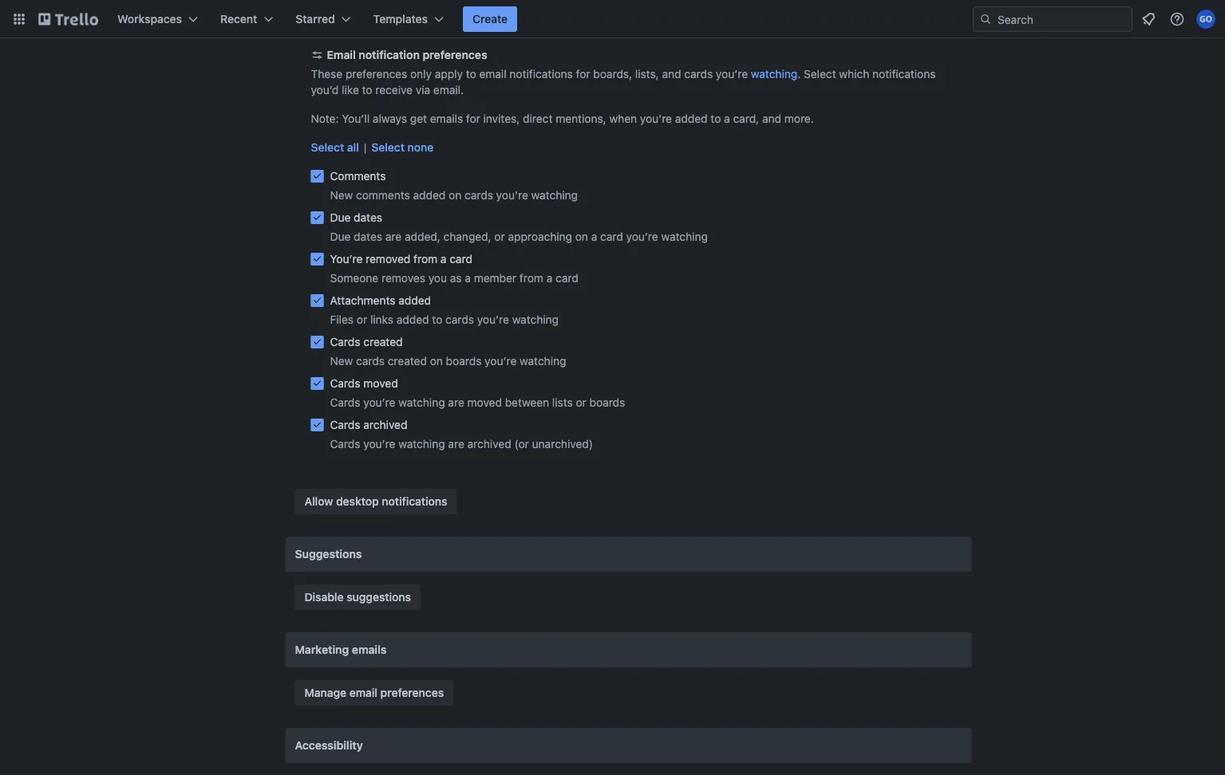 Task type: describe. For each thing, give the bounding box(es) containing it.
comments
[[356, 189, 410, 202]]

recent
[[220, 12, 257, 26]]

due dates are added, changed, or approaching on a card you're watching
[[330, 230, 708, 243]]

cards for cards you're watching are moved between lists or boards
[[330, 396, 360, 409]]

you're
[[330, 253, 363, 266]]

1 horizontal spatial select
[[371, 141, 405, 154]]

new for new cards created on boards you're watching
[[330, 355, 353, 368]]

1 vertical spatial created
[[388, 355, 427, 368]]

attachments added
[[330, 294, 431, 307]]

are for cards moved
[[448, 396, 464, 409]]

due dates
[[330, 211, 382, 224]]

cards up changed,
[[465, 189, 493, 202]]

1 horizontal spatial notifications
[[510, 67, 573, 81]]

allow
[[304, 495, 333, 508]]

files
[[330, 313, 354, 326]]

templates
[[373, 12, 428, 26]]

you
[[428, 272, 447, 285]]

a down approaching
[[547, 272, 553, 285]]

email.
[[433, 83, 464, 97]]

(or
[[514, 438, 529, 451]]

are for cards archived
[[448, 438, 464, 451]]

on for cards
[[449, 189, 462, 202]]

mentions,
[[556, 112, 606, 125]]

you'll
[[342, 112, 370, 125]]

allow desktop notifications link
[[295, 489, 457, 515]]

Search field
[[992, 7, 1132, 31]]

cards for cards moved
[[330, 377, 360, 390]]

when
[[609, 112, 637, 125]]

only
[[410, 67, 432, 81]]

via
[[416, 83, 430, 97]]

manage
[[304, 687, 346, 700]]

starred button
[[286, 6, 361, 32]]

desktop
[[336, 495, 379, 508]]

0 vertical spatial or
[[494, 230, 505, 243]]

cards for cards created
[[330, 336, 360, 349]]

on for boards
[[430, 355, 443, 368]]

note: you'll always get emails for invites, direct mentions, when you're added to a card, and more.
[[311, 112, 814, 125]]

lists
[[552, 396, 573, 409]]

cards for cards archived
[[330, 419, 360, 432]]

none
[[408, 141, 434, 154]]

0 horizontal spatial notifications
[[382, 495, 447, 508]]

dates for due dates are added, changed, or approaching on a card you're watching
[[354, 230, 382, 243]]

always
[[373, 112, 407, 125]]

cards you're watching are moved between lists or boards
[[330, 396, 625, 409]]

1 vertical spatial on
[[575, 230, 588, 243]]

1 vertical spatial email
[[349, 687, 378, 700]]

receive
[[375, 83, 413, 97]]

cards created
[[330, 336, 403, 349]]

marketing emails
[[295, 644, 387, 657]]

cards for cards you're watching are archived (or unarchived)
[[330, 438, 360, 451]]

select all button
[[311, 140, 359, 156]]

to down "you"
[[432, 313, 442, 326]]

a right 'as'
[[465, 272, 471, 285]]

0 vertical spatial boards
[[446, 355, 482, 368]]

back to home image
[[38, 6, 98, 32]]

gary orlando (garyorlando) image
[[1196, 10, 1216, 29]]

cards you're watching are archived (or unarchived)
[[330, 438, 593, 451]]

these
[[311, 67, 343, 81]]

select all | select none
[[311, 141, 434, 154]]

1 vertical spatial preferences
[[346, 67, 407, 81]]

workspaces button
[[108, 6, 208, 32]]

preferences for notification
[[423, 48, 487, 61]]

search image
[[979, 13, 992, 26]]

accessibility
[[295, 739, 363, 753]]

card,
[[733, 112, 759, 125]]

1 vertical spatial boards
[[589, 396, 625, 409]]

starred
[[296, 12, 335, 26]]

added right links
[[397, 313, 429, 326]]

0 vertical spatial card
[[600, 230, 623, 243]]

files or links added to cards you're watching
[[330, 313, 559, 326]]

to right apply
[[466, 67, 476, 81]]

0 horizontal spatial for
[[466, 112, 480, 125]]

1 vertical spatial archived
[[467, 438, 511, 451]]

new for new comments added on cards you're watching
[[330, 189, 353, 202]]

1 horizontal spatial and
[[762, 112, 781, 125]]

like
[[342, 83, 359, 97]]

1 vertical spatial emails
[[352, 644, 387, 657]]

0 horizontal spatial moved
[[363, 377, 398, 390]]

member
[[474, 272, 516, 285]]

1 vertical spatial or
[[357, 313, 367, 326]]

removed
[[366, 253, 410, 266]]

boards,
[[593, 67, 632, 81]]

changed,
[[443, 230, 491, 243]]

manage email preferences
[[304, 687, 444, 700]]

all
[[347, 141, 359, 154]]

cards archived
[[330, 419, 407, 432]]

create
[[473, 12, 508, 26]]

unarchived)
[[532, 438, 593, 451]]

email notification preferences
[[327, 48, 487, 61]]

0 notifications image
[[1139, 10, 1158, 29]]

disable
[[304, 591, 344, 604]]

attachments
[[330, 294, 395, 307]]

.
[[798, 67, 801, 81]]

1 horizontal spatial from
[[520, 272, 543, 285]]

due for due dates are added, changed, or approaching on a card you're watching
[[330, 230, 351, 243]]



Task type: locate. For each thing, give the bounding box(es) containing it.
archived left (or
[[467, 438, 511, 451]]

0 horizontal spatial emails
[[352, 644, 387, 657]]

1 horizontal spatial emails
[[430, 112, 463, 125]]

2 vertical spatial card
[[556, 272, 578, 285]]

notifications right which
[[872, 67, 936, 81]]

you'd
[[311, 83, 339, 97]]

1 horizontal spatial on
[[449, 189, 462, 202]]

you're removed from a card
[[330, 253, 472, 266]]

1 dates from the top
[[354, 211, 382, 224]]

card
[[600, 230, 623, 243], [450, 253, 472, 266], [556, 272, 578, 285]]

1 horizontal spatial or
[[494, 230, 505, 243]]

1 vertical spatial and
[[762, 112, 781, 125]]

added left "card,"
[[675, 112, 708, 125]]

select right .
[[804, 67, 836, 81]]

primary element
[[0, 0, 1225, 38]]

1 new from the top
[[330, 189, 353, 202]]

moved
[[363, 377, 398, 390], [467, 396, 502, 409]]

0 vertical spatial on
[[449, 189, 462, 202]]

2 cards from the top
[[330, 377, 360, 390]]

you're
[[716, 67, 748, 81], [640, 112, 672, 125], [496, 189, 528, 202], [626, 230, 658, 243], [477, 313, 509, 326], [485, 355, 517, 368], [363, 396, 395, 409], [363, 438, 395, 451]]

0 horizontal spatial email
[[349, 687, 378, 700]]

removes
[[382, 272, 425, 285]]

or down attachments
[[357, 313, 367, 326]]

a
[[724, 112, 730, 125], [591, 230, 597, 243], [440, 253, 447, 266], [465, 272, 471, 285], [547, 272, 553, 285]]

are up removed
[[385, 230, 402, 243]]

0 horizontal spatial on
[[430, 355, 443, 368]]

. select which notifications you'd like to receive via email.
[[311, 67, 936, 97]]

1 horizontal spatial email
[[479, 67, 507, 81]]

1 horizontal spatial moved
[[467, 396, 502, 409]]

2 vertical spatial on
[[430, 355, 443, 368]]

1 vertical spatial card
[[450, 253, 472, 266]]

cards
[[684, 67, 713, 81], [465, 189, 493, 202], [445, 313, 474, 326], [356, 355, 385, 368]]

new down comments at the left of page
[[330, 189, 353, 202]]

new comments added on cards you're watching
[[330, 189, 578, 202]]

0 vertical spatial moved
[[363, 377, 398, 390]]

0 vertical spatial emails
[[430, 112, 463, 125]]

cards
[[330, 336, 360, 349], [330, 377, 360, 390], [330, 396, 360, 409], [330, 419, 360, 432], [330, 438, 360, 451]]

notifications
[[510, 67, 573, 81], [872, 67, 936, 81], [382, 495, 447, 508]]

moved left between
[[467, 396, 502, 409]]

added down removes
[[398, 294, 431, 307]]

watching
[[751, 67, 798, 81], [531, 189, 578, 202], [661, 230, 708, 243], [512, 313, 559, 326], [520, 355, 566, 368], [398, 396, 445, 409], [398, 438, 445, 451]]

preferences for email
[[380, 687, 444, 700]]

0 horizontal spatial boards
[[446, 355, 482, 368]]

|
[[364, 141, 367, 154]]

0 horizontal spatial card
[[450, 253, 472, 266]]

created down links
[[363, 336, 403, 349]]

someone removes you as a member from a card
[[330, 272, 578, 285]]

2 horizontal spatial or
[[576, 396, 586, 409]]

notifications right desktop
[[382, 495, 447, 508]]

on
[[449, 189, 462, 202], [575, 230, 588, 243], [430, 355, 443, 368]]

added up added,
[[413, 189, 446, 202]]

1 horizontal spatial card
[[556, 272, 578, 285]]

1 due from the top
[[330, 211, 351, 224]]

cards right lists,
[[684, 67, 713, 81]]

workspaces
[[117, 12, 182, 26]]

links
[[370, 313, 394, 326]]

dates down comments
[[354, 211, 382, 224]]

new down cards created
[[330, 355, 353, 368]]

1 horizontal spatial for
[[576, 67, 590, 81]]

cards down 'as'
[[445, 313, 474, 326]]

1 vertical spatial due
[[330, 230, 351, 243]]

2 vertical spatial preferences
[[380, 687, 444, 700]]

which
[[839, 67, 869, 81]]

invites,
[[483, 112, 520, 125]]

0 horizontal spatial and
[[662, 67, 681, 81]]

for
[[576, 67, 590, 81], [466, 112, 480, 125]]

from down added,
[[413, 253, 437, 266]]

dates for due dates
[[354, 211, 382, 224]]

dates
[[354, 211, 382, 224], [354, 230, 382, 243]]

3 cards from the top
[[330, 396, 360, 409]]

select
[[804, 67, 836, 81], [311, 141, 344, 154], [371, 141, 405, 154]]

moved up 'cards archived'
[[363, 377, 398, 390]]

select left the all on the top left
[[311, 141, 344, 154]]

1 vertical spatial from
[[520, 272, 543, 285]]

notifications inside . select which notifications you'd like to receive via email.
[[872, 67, 936, 81]]

apply
[[435, 67, 463, 81]]

new cards created on boards you're watching
[[330, 355, 566, 368]]

4 cards from the top
[[330, 419, 360, 432]]

create button
[[463, 6, 517, 32]]

2 horizontal spatial notifications
[[872, 67, 936, 81]]

1 vertical spatial for
[[466, 112, 480, 125]]

2 due from the top
[[330, 230, 351, 243]]

and right "card,"
[[762, 112, 781, 125]]

are down cards you're watching are moved between lists or boards
[[448, 438, 464, 451]]

preferences
[[423, 48, 487, 61], [346, 67, 407, 81], [380, 687, 444, 700]]

0 horizontal spatial select
[[311, 141, 344, 154]]

2 horizontal spatial on
[[575, 230, 588, 243]]

2 dates from the top
[[354, 230, 382, 243]]

on up changed,
[[449, 189, 462, 202]]

2 horizontal spatial card
[[600, 230, 623, 243]]

select right |
[[371, 141, 405, 154]]

suggestions
[[347, 591, 411, 604]]

dates down due dates
[[354, 230, 382, 243]]

0 vertical spatial for
[[576, 67, 590, 81]]

1 cards from the top
[[330, 336, 360, 349]]

to
[[466, 67, 476, 81], [362, 83, 372, 97], [711, 112, 721, 125], [432, 313, 442, 326]]

these preferences only apply to email notifications for boards, lists, and cards you're watching
[[311, 67, 798, 81]]

approaching
[[508, 230, 572, 243]]

for left boards,
[[576, 67, 590, 81]]

2 horizontal spatial select
[[804, 67, 836, 81]]

notification
[[359, 48, 420, 61]]

archived down cards moved
[[363, 419, 407, 432]]

disable suggestions link
[[295, 585, 421, 611]]

1 vertical spatial are
[[448, 396, 464, 409]]

due
[[330, 211, 351, 224], [330, 230, 351, 243]]

emails right "get"
[[430, 112, 463, 125]]

0 vertical spatial new
[[330, 189, 353, 202]]

templates button
[[364, 6, 453, 32]]

recent button
[[211, 6, 283, 32]]

as
[[450, 272, 462, 285]]

due for due dates
[[330, 211, 351, 224]]

boards
[[446, 355, 482, 368], [589, 396, 625, 409]]

between
[[505, 396, 549, 409]]

notifications up direct
[[510, 67, 573, 81]]

lists,
[[635, 67, 659, 81]]

a up "you"
[[440, 253, 447, 266]]

added
[[675, 112, 708, 125], [413, 189, 446, 202], [398, 294, 431, 307], [397, 313, 429, 326]]

note:
[[311, 112, 339, 125]]

someone
[[330, 272, 379, 285]]

0 vertical spatial archived
[[363, 419, 407, 432]]

are up cards you're watching are archived (or unarchived)
[[448, 396, 464, 409]]

added,
[[405, 230, 440, 243]]

0 horizontal spatial or
[[357, 313, 367, 326]]

direct
[[523, 112, 553, 125]]

open information menu image
[[1169, 11, 1185, 27]]

created
[[363, 336, 403, 349], [388, 355, 427, 368]]

2 vertical spatial are
[[448, 438, 464, 451]]

0 vertical spatial due
[[330, 211, 351, 224]]

boards right lists
[[589, 396, 625, 409]]

email
[[327, 48, 356, 61]]

2 new from the top
[[330, 355, 353, 368]]

on right approaching
[[575, 230, 588, 243]]

1 vertical spatial moved
[[467, 396, 502, 409]]

watching link
[[751, 67, 798, 81]]

0 vertical spatial created
[[363, 336, 403, 349]]

0 vertical spatial from
[[413, 253, 437, 266]]

new
[[330, 189, 353, 202], [330, 355, 353, 368]]

or right lists
[[576, 396, 586, 409]]

0 horizontal spatial archived
[[363, 419, 407, 432]]

for left invites,
[[466, 112, 480, 125]]

a right approaching
[[591, 230, 597, 243]]

emails
[[430, 112, 463, 125], [352, 644, 387, 657]]

a left "card,"
[[724, 112, 730, 125]]

allow desktop notifications
[[304, 495, 447, 508]]

more.
[[784, 112, 814, 125]]

5 cards from the top
[[330, 438, 360, 451]]

to right like at the left top of the page
[[362, 83, 372, 97]]

2 vertical spatial or
[[576, 396, 586, 409]]

0 horizontal spatial from
[[413, 253, 437, 266]]

from right the member
[[520, 272, 543, 285]]

select none button
[[371, 140, 434, 156]]

created down cards created
[[388, 355, 427, 368]]

are
[[385, 230, 402, 243], [448, 396, 464, 409], [448, 438, 464, 451]]

to left "card,"
[[711, 112, 721, 125]]

get
[[410, 112, 427, 125]]

1 vertical spatial new
[[330, 355, 353, 368]]

emails up "manage email preferences"
[[352, 644, 387, 657]]

card up 'as'
[[450, 253, 472, 266]]

email right apply
[[479, 67, 507, 81]]

cards down cards created
[[356, 355, 385, 368]]

email
[[479, 67, 507, 81], [349, 687, 378, 700]]

manage email preferences link
[[295, 681, 453, 706]]

marketing
[[295, 644, 349, 657]]

0 vertical spatial dates
[[354, 211, 382, 224]]

boards up cards you're watching are moved between lists or boards
[[446, 355, 482, 368]]

and right lists,
[[662, 67, 681, 81]]

suggestions
[[295, 548, 362, 561]]

card down approaching
[[556, 272, 578, 285]]

1 vertical spatial dates
[[354, 230, 382, 243]]

on down files or links added to cards you're watching
[[430, 355, 443, 368]]

comments
[[330, 170, 386, 183]]

1 horizontal spatial boards
[[589, 396, 625, 409]]

to inside . select which notifications you'd like to receive via email.
[[362, 83, 372, 97]]

or right changed,
[[494, 230, 505, 243]]

card right approaching
[[600, 230, 623, 243]]

0 vertical spatial email
[[479, 67, 507, 81]]

select inside . select which notifications you'd like to receive via email.
[[804, 67, 836, 81]]

or
[[494, 230, 505, 243], [357, 313, 367, 326], [576, 396, 586, 409]]

0 vertical spatial are
[[385, 230, 402, 243]]

email right manage
[[349, 687, 378, 700]]

cards moved
[[330, 377, 398, 390]]

0 vertical spatial and
[[662, 67, 681, 81]]

0 vertical spatial preferences
[[423, 48, 487, 61]]

disable suggestions
[[304, 591, 411, 604]]

1 horizontal spatial archived
[[467, 438, 511, 451]]



Task type: vqa. For each thing, say whether or not it's contained in the screenshot.
topmost on
yes



